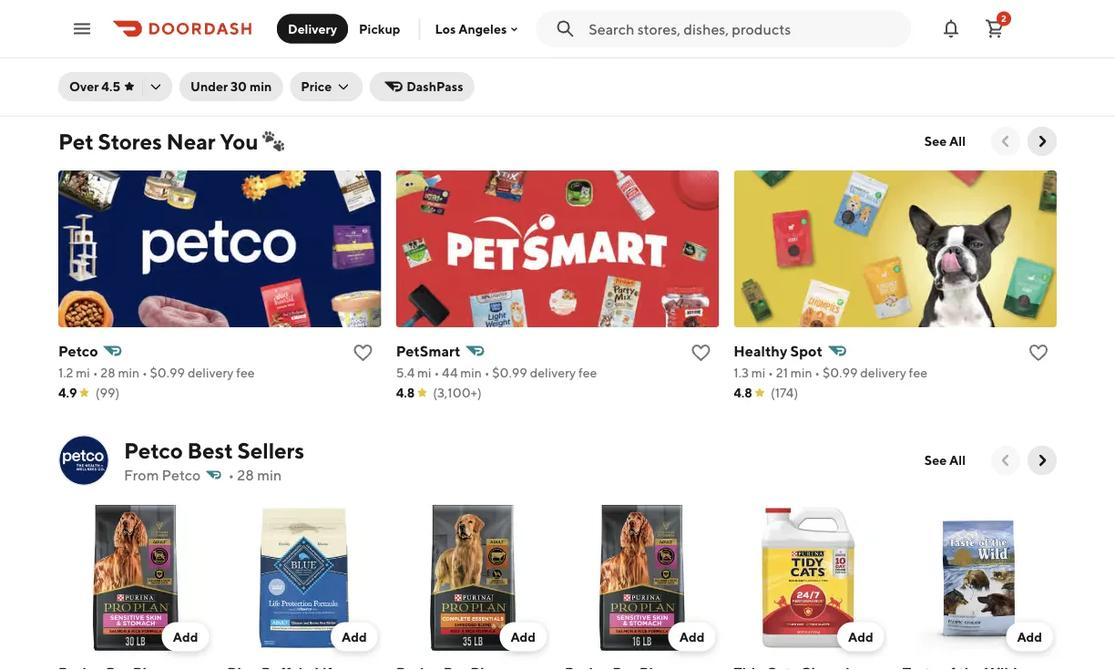 Task type: vqa. For each thing, say whether or not it's contained in the screenshot.
over
yes



Task type: locate. For each thing, give the bounding box(es) containing it.
all for next button of carousel image
[[950, 134, 966, 149]]

1 vertical spatial see all link
[[914, 446, 977, 475]]

dogs
[[249, 11, 285, 29]]

dashpass button
[[370, 72, 475, 101]]

1 horizontal spatial food
[[514, 11, 549, 29]]

2 vertical spatial see
[[925, 453, 947, 468]]

delivery
[[288, 21, 337, 36]]

see all link
[[914, 127, 977, 156], [914, 446, 977, 475]]

from
[[124, 466, 159, 484]]

0 horizontal spatial food
[[186, 11, 221, 29]]

1 horizontal spatial click to add this store to your saved list image
[[690, 342, 712, 364]]

4.8 for healthy spot
[[734, 385, 753, 400]]

click to add this store to your saved list image
[[343, 13, 365, 35], [676, 13, 698, 35], [1028, 342, 1050, 364]]

4.5
[[102, 79, 120, 94]]

for
[[224, 11, 246, 29]]

1 horizontal spatial click to add this store to your saved list image
[[676, 13, 698, 35]]

mi for petsmart
[[418, 365, 432, 380]]

1 horizontal spatial $15
[[242, 51, 262, 66]]

2
[[1002, 13, 1007, 24]]

4.8 for petsmart
[[396, 385, 415, 400]]

food for just
[[186, 11, 221, 29]]

1 see all from the top
[[925, 134, 966, 149]]

previous button of carousel image left next button of carousel image
[[997, 132, 1016, 150]]

4.8 down 1.3
[[734, 385, 753, 400]]

mi right 5.4
[[418, 365, 432, 380]]

fee for petsmart
[[579, 365, 598, 380]]

pet down over
[[58, 128, 94, 154]]

$0.99 right 21 at the right
[[823, 365, 858, 380]]

0 vertical spatial pet
[[487, 11, 511, 29]]

$15
[[242, 51, 262, 66], [217, 74, 235, 87]]

los angeles
[[435, 21, 507, 36]]

3 add from the left
[[511, 629, 536, 644]]

$15 right to
[[217, 74, 235, 87]]

1 vertical spatial $15
[[217, 74, 235, 87]]

0 horizontal spatial $15
[[217, 74, 235, 87]]

taste of the wild grain-free pacific stream dry dog food (28 lb) image
[[903, 501, 1058, 655]]

0 vertical spatial 28
[[101, 365, 115, 380]]

pet up 39 min $0.99 delivery fee
[[487, 11, 511, 29]]

pet food express
[[487, 11, 605, 29]]

1 food from the left
[[186, 11, 221, 29]]

28
[[101, 365, 115, 380], [237, 466, 254, 484]]

39 min $0.99 delivery fee
[[458, 32, 563, 66]]

0 horizontal spatial 4.8
[[396, 385, 415, 400]]

petco for petco best sellers
[[124, 437, 183, 463]]

fee
[[193, 51, 211, 66], [544, 51, 563, 66], [236, 365, 255, 380], [579, 365, 598, 380], [910, 365, 928, 380]]

1 horizontal spatial 28
[[237, 466, 254, 484]]

fee inside 39 min $0.99 delivery fee
[[544, 51, 563, 66]]

20%
[[143, 74, 166, 87]]

$15 inside '17 min $0 delivery fee over $15'
[[242, 51, 262, 66]]

$0.99 down 39
[[458, 51, 493, 66]]

pet for pet stores near you 🐾
[[58, 128, 94, 154]]

just
[[154, 11, 183, 29]]

food
[[186, 11, 221, 29], [514, 11, 549, 29]]

5 add from the left
[[849, 629, 874, 644]]

2 horizontal spatial click to add this store to your saved list image
[[1028, 342, 1050, 364]]

$0.99 right 44
[[493, 365, 528, 380]]

1 vertical spatial petco
[[124, 437, 183, 463]]

see all link for next button of carousel icon on the right of the page
[[914, 446, 977, 475]]

2 see all from the top
[[925, 453, 966, 468]]

1 mi from the left
[[76, 365, 90, 380]]

2 food from the left
[[514, 11, 549, 29]]

$0.99
[[458, 51, 493, 66], [150, 365, 185, 380], [493, 365, 528, 380], [823, 365, 858, 380]]

0 vertical spatial petco
[[58, 342, 98, 360]]

petco up from petco
[[124, 437, 183, 463]]

under 30 min
[[191, 79, 272, 94]]

over 4.5
[[69, 79, 120, 94]]

1 horizontal spatial pet
[[487, 11, 511, 29]]

stores
[[824, 21, 868, 39], [98, 128, 162, 154]]

delivery button
[[277, 14, 348, 43]]

see
[[740, 21, 765, 39], [925, 134, 947, 149], [925, 453, 947, 468]]

see all
[[925, 134, 966, 149], [925, 453, 966, 468]]

add button
[[162, 622, 209, 651], [162, 622, 209, 651], [331, 622, 378, 651], [331, 622, 378, 651], [500, 622, 547, 651], [500, 622, 547, 651], [669, 622, 716, 651], [669, 622, 716, 651], [838, 622, 885, 651], [838, 622, 885, 651], [1007, 622, 1054, 651], [1007, 622, 1054, 651]]

2 see all link from the top
[[914, 446, 977, 475]]

2 horizontal spatial mi
[[752, 365, 766, 380]]

best
[[187, 437, 233, 463]]

pet stores near you 🐾 link
[[58, 127, 285, 156]]

1 previous button of carousel image from the top
[[997, 132, 1016, 150]]

17
[[125, 32, 137, 47]]

1 items, open order cart image
[[985, 18, 1007, 40]]

previous button of carousel image left next button of carousel icon on the right of the page
[[997, 451, 1016, 470]]

1 horizontal spatial 4.8
[[734, 385, 753, 400]]

2 click to add this store to your saved list image from the left
[[690, 342, 712, 364]]

all
[[950, 134, 966, 149], [950, 453, 966, 468]]

min
[[139, 32, 161, 47], [476, 32, 497, 47], [250, 79, 272, 94], [118, 365, 140, 380], [461, 365, 482, 380], [791, 365, 813, 380], [257, 466, 282, 484]]

1 vertical spatial see
[[925, 134, 947, 149]]

pet
[[487, 11, 511, 29], [58, 128, 94, 154]]

over
[[69, 79, 99, 94]]

under
[[191, 79, 228, 94]]

add
[[173, 629, 198, 644], [342, 629, 367, 644], [511, 629, 536, 644], [680, 629, 705, 644], [849, 629, 874, 644], [1018, 629, 1043, 644]]

1.2 mi • 28 min • $0.99 delivery fee
[[58, 365, 255, 380]]

1 vertical spatial see all
[[925, 453, 966, 468]]

6 add from the left
[[1018, 629, 1043, 644]]

0 vertical spatial stores
[[824, 21, 868, 39]]

28 down sellers
[[237, 466, 254, 484]]

2 vertical spatial petco
[[162, 466, 201, 484]]

1 4.8 from the left
[[396, 385, 415, 400]]

add for taste of the wild grain-free pacific stream dry dog food (28 lb) image
[[1018, 629, 1043, 644]]

1 see all link from the top
[[914, 127, 977, 156]]

to
[[204, 74, 215, 87]]

mi
[[76, 365, 90, 380], [418, 365, 432, 380], [752, 365, 766, 380]]

food up '17 min $0 delivery fee over $15'
[[186, 11, 221, 29]]

0 horizontal spatial click to add this store to your saved list image
[[343, 13, 365, 35]]

click to add this store to your saved list image for just food for dogs
[[343, 13, 365, 35]]

4.8 down 5.4
[[396, 385, 415, 400]]

0 horizontal spatial mi
[[76, 365, 90, 380]]

sellers
[[237, 437, 305, 463]]

2 previous button of carousel image from the top
[[997, 451, 1016, 470]]

click to add this store to your saved list image for pet food express
[[676, 13, 698, 35]]

(3,100+)
[[433, 385, 482, 400]]

3 mi from the left
[[752, 365, 766, 380]]

4.8
[[396, 385, 415, 400], [734, 385, 753, 400]]

see for next button of carousel icon on the right of the page
[[925, 453, 947, 468]]

click to add this store to your saved list image left petsmart
[[353, 342, 374, 364]]

•
[[93, 365, 98, 380], [142, 365, 148, 380], [434, 365, 440, 380], [485, 365, 490, 380], [769, 365, 774, 380], [815, 365, 821, 380], [228, 466, 234, 484]]

previous button of carousel image
[[997, 132, 1016, 150], [997, 451, 1016, 470]]

all for next button of carousel icon on the right of the page
[[950, 453, 966, 468]]

• up (99)
[[93, 365, 98, 380]]

delivery
[[144, 51, 190, 66], [496, 51, 542, 66], [188, 365, 234, 380], [530, 365, 576, 380], [861, 365, 907, 380]]

0 vertical spatial see all
[[925, 134, 966, 149]]

28 up (99)
[[101, 365, 115, 380]]

$15 right over
[[242, 51, 262, 66]]

1 add from the left
[[173, 629, 198, 644]]

0 horizontal spatial pet
[[58, 128, 94, 154]]

0 vertical spatial all
[[950, 134, 966, 149]]

min right 30
[[250, 79, 272, 94]]

1 vertical spatial stores
[[98, 128, 162, 154]]

food for pet
[[514, 11, 549, 29]]

add for blue buffalo life protection formula adult chicken & brown rice dry dog food (15 lb) image
[[342, 629, 367, 644]]

1 horizontal spatial stores
[[824, 21, 868, 39]]

2 add from the left
[[342, 629, 367, 644]]

angeles
[[459, 21, 507, 36]]

petco up 1.2
[[58, 342, 98, 360]]

0 horizontal spatial click to add this store to your saved list image
[[353, 342, 374, 364]]

los angeles button
[[435, 21, 522, 36]]

mi right 1.3
[[752, 365, 766, 380]]

• left 44
[[434, 365, 440, 380]]

from petco
[[124, 466, 201, 484]]

1 vertical spatial all
[[950, 453, 966, 468]]

2 4.8 from the left
[[734, 385, 753, 400]]

min right 44
[[461, 365, 482, 380]]

see all link for next button of carousel image
[[914, 127, 977, 156]]

petco
[[58, 342, 98, 360], [124, 437, 183, 463], [162, 466, 201, 484]]

44
[[442, 365, 458, 380]]

• 28 min
[[228, 466, 282, 484]]

all left next button of carousel icon on the right of the page
[[950, 453, 966, 468]]

$0.99 up petco best sellers at the bottom left of the page
[[150, 365, 185, 380]]

min inside 39 min $0.99 delivery fee
[[476, 32, 497, 47]]

0 horizontal spatial stores
[[98, 128, 162, 154]]

1 horizontal spatial mi
[[418, 365, 432, 380]]

1 vertical spatial pet
[[58, 128, 94, 154]]

$0.99 for healthy spot
[[823, 365, 858, 380]]

all left next button of carousel image
[[950, 134, 966, 149]]

17 min $0 delivery fee over $15
[[125, 32, 262, 66]]

petco down best
[[162, 466, 201, 484]]

stores right more on the top right of the page
[[824, 21, 868, 39]]

click to add this store to your saved list image left healthy
[[690, 342, 712, 364]]

mi right 1.2
[[76, 365, 90, 380]]

1.2
[[58, 365, 73, 380]]

1 click to add this store to your saved list image from the left
[[353, 342, 374, 364]]

(99)
[[95, 385, 120, 400]]

20% off, up to $15
[[143, 74, 235, 87]]

blue buffalo life protection formula adult chicken & brown rice dry dog food (15 lb) image
[[227, 501, 382, 655]]

petsmart
[[396, 342, 461, 360]]

next button of carousel image
[[1034, 132, 1052, 150]]

express
[[552, 11, 605, 29]]

2 all from the top
[[950, 453, 966, 468]]

click to add this store to your saved list image
[[353, 342, 374, 364], [690, 342, 712, 364]]

2 mi from the left
[[418, 365, 432, 380]]

0 vertical spatial see all link
[[914, 127, 977, 156]]

stores down "over 4.5" button
[[98, 128, 162, 154]]

Store search: begin typing to search for stores available on DoorDash text field
[[589, 19, 901, 39]]

0 vertical spatial previous button of carousel image
[[997, 132, 1016, 150]]

1 all from the top
[[950, 134, 966, 149]]

min right 39
[[476, 32, 497, 47]]

1 vertical spatial previous button of carousel image
[[997, 451, 1016, 470]]

• down petco best sellers at the bottom left of the page
[[228, 466, 234, 484]]

0 vertical spatial $15
[[242, 51, 262, 66]]

dashpass
[[407, 79, 464, 94]]

4 add from the left
[[680, 629, 705, 644]]

food up 39 min $0.99 delivery fee
[[514, 11, 549, 29]]

min right 17
[[139, 32, 161, 47]]



Task type: describe. For each thing, give the bounding box(es) containing it.
up
[[188, 74, 202, 87]]

2 button
[[977, 10, 1014, 47]]

tidy cats clumping 24/7 performance multi-cat litter (20 lb) image
[[734, 501, 889, 655]]

next button of carousel image
[[1034, 451, 1052, 470]]

1 vertical spatial 28
[[237, 466, 254, 484]]

4.9
[[58, 385, 77, 400]]

$0
[[125, 51, 141, 66]]

pet for pet food express
[[487, 11, 511, 29]]

under 30 min button
[[180, 72, 283, 101]]

just food for dogs
[[154, 11, 285, 29]]

see all for next button of carousel image
[[925, 134, 966, 149]]

add for purina pro plan sensitive skin & stomach salmon & rice formula dry dog food (30 lb) image
[[173, 629, 198, 644]]

see all for next button of carousel icon on the right of the page
[[925, 453, 966, 468]]

delivery inside '17 min $0 delivery fee over $15'
[[144, 51, 190, 66]]

see 16 more stores
[[740, 21, 868, 39]]

• right 1.2
[[142, 365, 148, 380]]

mi for healthy spot
[[752, 365, 766, 380]]

$0.99 for petsmart
[[493, 365, 528, 380]]

previous button of carousel image for next button of carousel image
[[997, 132, 1016, 150]]

39
[[458, 32, 473, 47]]

$0.99 for petco
[[150, 365, 185, 380]]

healthy
[[734, 342, 788, 360]]

• down spot on the right
[[815, 365, 821, 380]]

fee inside '17 min $0 delivery fee over $15'
[[193, 51, 211, 66]]

mi for petco
[[76, 365, 90, 380]]

los
[[435, 21, 456, 36]]

see all image
[[1004, 40, 1022, 58]]

notification bell image
[[941, 18, 963, 40]]

healthy spot
[[734, 342, 823, 360]]

purina pro plan complete essentials adult shredded blend beef & rice dry dog food (35 lb) image
[[396, 501, 551, 655]]

you
[[220, 128, 258, 154]]

min down sellers
[[257, 466, 282, 484]]

min up (99)
[[118, 365, 140, 380]]

delivery for healthy spot
[[861, 365, 907, 380]]

pickup
[[359, 21, 401, 36]]

delivery for petco
[[188, 365, 234, 380]]

pet stores near you 🐾
[[58, 128, 285, 154]]

click to add this store to your saved list image for petsmart
[[690, 342, 712, 364]]

1.3
[[734, 365, 749, 380]]

5.4 mi • 44 min • $0.99 delivery fee
[[396, 365, 598, 380]]

previous button of carousel image for next button of carousel icon on the right of the page
[[997, 451, 1016, 470]]

0 horizontal spatial 28
[[101, 365, 115, 380]]

near
[[166, 128, 216, 154]]

add for purina pro plan complete essentials adult shredded blend beef & rice dry dog food (35 lb) image at bottom left
[[511, 629, 536, 644]]

min inside '17 min $0 delivery fee over $15'
[[139, 32, 161, 47]]

min right 21 at the right
[[791, 365, 813, 380]]

price
[[301, 79, 332, 94]]

pickup button
[[348, 14, 412, 43]]

spot
[[791, 342, 823, 360]]

purina pro plan sensitive skin & stomach salmon & rice formula dry dog food (30 lb) image
[[58, 501, 213, 655]]

price button
[[290, 72, 363, 101]]

petco for petco
[[58, 342, 98, 360]]

add for purina pro plan sensitive skin & stomach salmon & rice formula dry dog food (16 lb) image
[[680, 629, 705, 644]]

30
[[231, 79, 247, 94]]

fee for petco
[[236, 365, 255, 380]]

(174)
[[771, 385, 799, 400]]

• right 44
[[485, 365, 490, 380]]

5.4
[[396, 365, 415, 380]]

stores inside "pet stores near you 🐾" link
[[98, 128, 162, 154]]

fee for healthy spot
[[910, 365, 928, 380]]

1.3 mi • 21 min • $0.99 delivery fee
[[734, 365, 928, 380]]

more
[[786, 21, 821, 39]]

0 vertical spatial see
[[740, 21, 765, 39]]

click to add this store to your saved list image for petco
[[353, 342, 374, 364]]

$0.99 inside 39 min $0.99 delivery fee
[[458, 51, 493, 66]]

open menu image
[[71, 18, 93, 40]]

delivery inside 39 min $0.99 delivery fee
[[496, 51, 542, 66]]

21
[[777, 365, 789, 380]]

over
[[214, 51, 239, 66]]

• left 21 at the right
[[769, 365, 774, 380]]

add for tidy cats clumping 24/7 performance multi-cat litter (20 lb) image
[[849, 629, 874, 644]]

min inside button
[[250, 79, 272, 94]]

🐾
[[263, 128, 285, 154]]

purina pro plan sensitive skin & stomach salmon & rice formula dry dog food (16 lb) image
[[565, 501, 720, 655]]

16
[[768, 21, 783, 39]]

petco best sellers
[[124, 437, 305, 463]]

over 4.5 button
[[58, 72, 172, 101]]

off,
[[169, 74, 186, 87]]

see for next button of carousel image
[[925, 134, 947, 149]]

delivery for petsmart
[[530, 365, 576, 380]]



